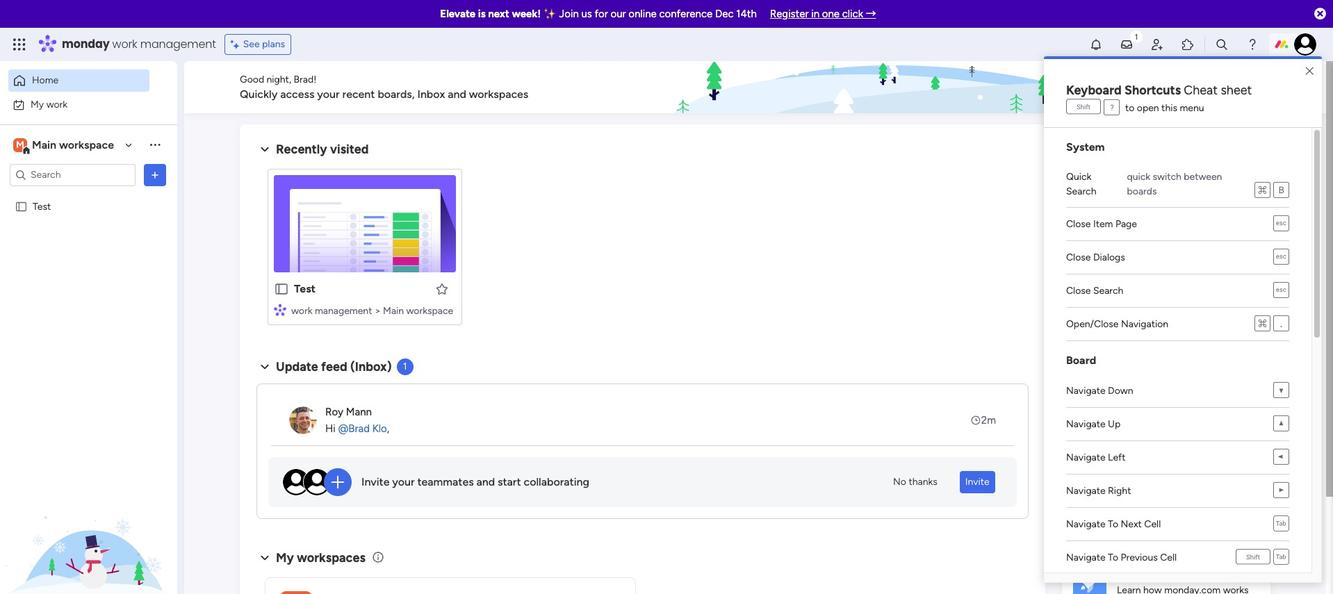 Task type: describe. For each thing, give the bounding box(es) containing it.
v2 bolt switch image
[[1182, 80, 1190, 95]]

v2 shortcuts left image
[[1274, 450, 1290, 466]]

brad klo image
[[1295, 33, 1317, 56]]

close for close item page
[[1067, 218, 1091, 230]]

next
[[488, 8, 510, 20]]

install our mobile app link
[[1084, 244, 1271, 260]]

v2 shortcuts b image
[[1274, 183, 1290, 199]]

main workspace
[[32, 138, 114, 151]]

circle o image for enable
[[1084, 194, 1092, 204]]

upload your photo
[[1097, 175, 1185, 187]]

2m
[[982, 414, 997, 427]]

members
[[1154, 210, 1197, 223]]

v2 shortcuts tab image
[[1274, 517, 1290, 533]]

navigate to next cell
[[1067, 519, 1162, 531]]

quick switch between boards
[[1128, 171, 1223, 198]]

see
[[243, 38, 260, 50]]

open/close
[[1067, 319, 1119, 330]]

help button
[[1216, 555, 1264, 578]]

lottie animation image for the top lottie animation element
[[669, 61, 1060, 114]]

upload
[[1097, 175, 1131, 187]]

invite members image
[[1151, 38, 1165, 51]]

home button
[[8, 70, 150, 92]]

join
[[559, 8, 579, 20]]

close update feed (inbox) image
[[257, 359, 273, 376]]

app
[[1181, 246, 1201, 258]]

is
[[478, 8, 486, 20]]

register in one click →
[[770, 8, 877, 20]]

options image
[[148, 168, 162, 182]]

to for next
[[1109, 519, 1119, 531]]

0 horizontal spatial quick search
[[1067, 171, 1097, 198]]

explore templates
[[1122, 484, 1212, 497]]

complete profile link
[[1084, 227, 1271, 242]]

next
[[1121, 519, 1143, 531]]

click
[[843, 8, 864, 20]]

invite team members (0/1)
[[1097, 210, 1222, 223]]

14th
[[737, 8, 757, 20]]

complete your profile
[[1084, 134, 1207, 149]]

your for complete
[[1142, 134, 1168, 149]]

boost your workflow in minutes with ready-made templates
[[1071, 437, 1252, 467]]

get
[[1103, 529, 1120, 542]]

thanks
[[909, 476, 938, 488]]

inbox image
[[1120, 38, 1134, 51]]

help
[[1228, 559, 1253, 573]]

1 vertical spatial profile
[[1146, 228, 1176, 240]]

1 image
[[1131, 29, 1143, 44]]

invite button
[[960, 472, 996, 494]]

cell for navigate to next cell
[[1145, 519, 1162, 531]]

invite your teammates and start collaborating
[[362, 476, 590, 489]]

v2 shortcuts dot image
[[1274, 316, 1290, 332]]

workspace selection element
[[13, 137, 116, 155]]

>
[[375, 305, 381, 317]]

explore templates button
[[1071, 477, 1263, 505]]

2 vertical spatial search
[[1094, 285, 1124, 297]]

quick search inside button
[[1194, 80, 1260, 94]]

cell for navigate to previous cell
[[1161, 552, 1177, 564]]

update feed (inbox)
[[276, 360, 392, 375]]

boards
[[1128, 186, 1158, 198]]

menu
[[1180, 102, 1205, 114]]

enable
[[1097, 193, 1129, 205]]

for
[[595, 8, 608, 20]]

navigation
[[1122, 319, 1169, 330]]

open
[[1138, 102, 1160, 114]]

see plans button
[[224, 34, 291, 55]]

item
[[1094, 218, 1114, 230]]

inspired
[[1123, 529, 1163, 542]]

navigate for navigate left
[[1067, 452, 1106, 464]]

account
[[1128, 157, 1168, 170]]

roy mann image
[[289, 407, 317, 435]]

quick search button
[[1171, 73, 1271, 101]]

public board image inside test list box
[[15, 200, 28, 213]]

to
[[1126, 102, 1135, 114]]

my for my workspaces
[[276, 551, 294, 566]]

0 vertical spatial in
[[812, 8, 820, 20]]

templates inside button
[[1162, 484, 1212, 497]]

notifications image
[[1090, 38, 1104, 51]]

test for "public board" image inside test list box
[[33, 201, 51, 212]]

work management > main workspace
[[291, 305, 454, 317]]

plans
[[262, 38, 285, 50]]

your for invite your teammates and start collaborating
[[392, 476, 415, 489]]

dec
[[716, 8, 734, 20]]

your inside the 'good night, brad! quickly access your recent boards, inbox and workspaces'
[[317, 88, 340, 101]]

templates inside boost your workflow in minutes with ready-made templates
[[1134, 453, 1184, 467]]

navigate for navigate to next cell
[[1067, 519, 1106, 531]]

1 vertical spatial lottie animation element
[[0, 454, 177, 595]]

workspace options image
[[148, 138, 162, 152]]

visited
[[330, 142, 369, 157]]

invite inside invite button
[[966, 476, 990, 488]]

upload your photo link
[[1084, 173, 1271, 189]]

feed
[[321, 360, 347, 375]]

1 horizontal spatial main
[[383, 305, 404, 317]]

my work
[[31, 98, 68, 110]]

to for previous
[[1109, 552, 1119, 564]]

monday work management
[[62, 36, 216, 52]]

shortcuts
[[1125, 83, 1182, 98]]

Search in workspace field
[[29, 167, 116, 183]]

v2 shortcuts question mark image
[[1104, 100, 1120, 116]]

templates image image
[[1075, 328, 1259, 424]]

navigate for navigate to previous cell
[[1067, 552, 1106, 564]]

no
[[894, 476, 907, 488]]

brad!
[[294, 74, 317, 86]]

getting started element
[[1063, 555, 1271, 595]]

dialogs
[[1094, 252, 1126, 264]]

2 v2 shortcuts command image from the top
[[1255, 316, 1271, 332]]

system
[[1067, 140, 1105, 154]]

1 vertical spatial workspace
[[407, 305, 454, 317]]

with
[[1230, 437, 1252, 450]]

(inbox)
[[350, 360, 392, 375]]

1 v2 shortcuts command image from the top
[[1255, 183, 1271, 199]]

select product image
[[13, 38, 26, 51]]

no thanks
[[894, 476, 938, 488]]

page
[[1116, 218, 1138, 230]]

close for close dialogs
[[1067, 252, 1091, 264]]

1
[[403, 361, 407, 373]]

navigate for navigate down
[[1067, 385, 1106, 397]]

m
[[16, 139, 24, 151]]

enable desktop notifications
[[1097, 193, 1234, 205]]

lottie animation image for the bottommost lottie animation element
[[0, 454, 177, 595]]

close my workspaces image
[[257, 550, 273, 567]]

setup account
[[1097, 157, 1168, 170]]

roy
[[325, 406, 344, 418]]

explore
[[1122, 484, 1159, 497]]

start
[[498, 476, 521, 489]]

complete for complete your profile
[[1084, 134, 1139, 149]]

v2 shortcuts esc image for close search
[[1274, 283, 1290, 299]]

up
[[1109, 419, 1121, 430]]



Task type: vqa. For each thing, say whether or not it's contained in the screenshot.
EXTEND
no



Task type: locate. For each thing, give the bounding box(es) containing it.
&
[[1093, 529, 1100, 542]]

1 vertical spatial to
[[1109, 552, 1119, 564]]

in left one
[[812, 8, 820, 20]]

work up update
[[291, 305, 313, 317]]

close
[[1067, 218, 1091, 230], [1067, 252, 1091, 264], [1067, 285, 1091, 297]]

down
[[1109, 385, 1134, 397]]

quick search up the menu
[[1194, 80, 1260, 94]]

night,
[[267, 74, 291, 86]]

1 horizontal spatial invite
[[966, 476, 990, 488]]

circle o image left dialogs
[[1084, 247, 1092, 258]]

my for my work
[[31, 98, 44, 110]]

my down home
[[31, 98, 44, 110]]

v2 shortcuts command image left v2 shortcuts b icon
[[1255, 183, 1271, 199]]

1 horizontal spatial work
[[112, 36, 137, 52]]

circle o image for install
[[1084, 247, 1092, 258]]

boards,
[[378, 88, 415, 101]]

2 circle o image from the top
[[1084, 212, 1092, 222]]

circle o image inside install our mobile app link
[[1084, 247, 1092, 258]]

v2 shortcuts command image
[[1255, 183, 1271, 199], [1255, 316, 1271, 332]]

recently
[[276, 142, 327, 157]]

and left start
[[477, 476, 495, 489]]

0 vertical spatial workspaces
[[469, 88, 529, 101]]

work inside button
[[46, 98, 68, 110]]

complete up install
[[1097, 228, 1144, 240]]

between
[[1185, 171, 1223, 183]]

0 vertical spatial to
[[1109, 519, 1119, 531]]

close search
[[1067, 285, 1124, 297]]

complete for complete profile
[[1097, 228, 1144, 240]]

1 horizontal spatial lottie animation image
[[669, 61, 1060, 114]]

1 horizontal spatial lottie animation element
[[669, 61, 1060, 114]]

workspace down add to favorites image
[[407, 305, 454, 317]]

in inside boost your workflow in minutes with ready-made templates
[[1176, 437, 1185, 450]]

quickly
[[240, 88, 278, 101]]

1 circle o image from the top
[[1084, 176, 1092, 187]]

0 vertical spatial v2 shortcuts esc image
[[1274, 250, 1290, 266]]

update
[[276, 360, 318, 375]]

navigate to previous cell
[[1067, 552, 1177, 564]]

0 vertical spatial workspace
[[59, 138, 114, 151]]

2 vertical spatial your
[[392, 476, 415, 489]]

2 to from the top
[[1109, 552, 1119, 564]]

to left next
[[1109, 519, 1119, 531]]

your for boost your workflow in minutes with ready-made templates
[[1103, 437, 1125, 450]]

1 vertical spatial templates
[[1162, 484, 1212, 497]]

test inside list box
[[33, 201, 51, 212]]

1 vertical spatial lottie animation image
[[0, 454, 177, 595]]

and inside the 'good night, brad! quickly access your recent boards, inbox and workspaces'
[[448, 88, 467, 101]]

1 horizontal spatial workspaces
[[469, 88, 529, 101]]

us
[[582, 8, 592, 20]]

work down home
[[46, 98, 68, 110]]

navigate right
[[1067, 485, 1132, 497]]

1 vertical spatial your
[[1103, 437, 1125, 450]]

circle o image left item
[[1084, 212, 1092, 222]]

give feedback
[[1090, 81, 1157, 93]]

navigate for navigate right
[[1067, 485, 1106, 497]]

left
[[1109, 452, 1126, 464]]

test for the bottom "public board" image
[[294, 282, 316, 296]]

our
[[611, 8, 626, 20]]

3 close from the top
[[1067, 285, 1091, 297]]

sheet
[[1222, 83, 1253, 98]]

your up left
[[1103, 437, 1125, 450]]

main right workspace image
[[32, 138, 56, 151]]

team
[[1126, 210, 1151, 223]]

your up account
[[1142, 134, 1168, 149]]

1 vertical spatial cell
[[1161, 552, 1177, 564]]

photo
[[1157, 175, 1185, 187]]

1 horizontal spatial public board image
[[274, 282, 289, 297]]

workspace inside workspace selection element
[[59, 138, 114, 151]]

close for close search
[[1067, 285, 1091, 297]]

feedback
[[1114, 81, 1157, 93]]

2 horizontal spatial invite
[[1097, 210, 1123, 223]]

my work button
[[8, 94, 150, 116]]

0 vertical spatial management
[[140, 36, 216, 52]]

1 vertical spatial circle o image
[[1084, 212, 1092, 222]]

0 horizontal spatial my
[[31, 98, 44, 110]]

my inside the "my work" button
[[31, 98, 44, 110]]

0 vertical spatial quick
[[1194, 80, 1223, 94]]

0 vertical spatial public board image
[[15, 200, 28, 213]]

inbox
[[418, 88, 445, 101]]

setup account link
[[1097, 156, 1271, 171]]

previous
[[1121, 552, 1158, 564]]

circle o image for complete
[[1084, 229, 1092, 240]]

your for upload
[[1133, 175, 1154, 187]]

lottie animation image
[[669, 61, 1060, 114], [0, 454, 177, 595]]

v2 user feedback image
[[1074, 79, 1084, 95]]

close left dialogs
[[1067, 252, 1091, 264]]

getting
[[1118, 569, 1152, 581]]

to open this menu
[[1126, 102, 1205, 114]]

this
[[1162, 102, 1178, 114]]

templates down workflow
[[1134, 453, 1184, 467]]

cell right next
[[1145, 519, 1162, 531]]

circle o image left upload
[[1084, 176, 1092, 187]]

1 vertical spatial complete
[[1097, 228, 1144, 240]]

v2 shortcuts esc image down v2 shortcuts esc image
[[1274, 250, 1290, 266]]

close left item
[[1067, 218, 1091, 230]]

quick right v2 bolt switch image
[[1194, 80, 1223, 94]]

→
[[866, 8, 877, 20]]

1 close from the top
[[1067, 218, 1091, 230]]

register
[[770, 8, 809, 20]]

ready-
[[1071, 453, 1104, 467]]

1 vertical spatial circle o image
[[1084, 229, 1092, 240]]

to down learn & get inspired
[[1109, 552, 1119, 564]]

0 vertical spatial lottie animation image
[[669, 61, 1060, 114]]

quick inside button
[[1194, 80, 1223, 94]]

navigate down
[[1067, 385, 1134, 397]]

add to favorites image
[[435, 282, 449, 296]]

circle o image inside invite team members (0/1) link
[[1084, 212, 1092, 222]]

0 vertical spatial main
[[32, 138, 56, 151]]

v2 shortcuts right image
[[1274, 483, 1290, 499]]

0 vertical spatial close
[[1067, 218, 1091, 230]]

navigate left
[[1067, 452, 1126, 464]]

boost
[[1071, 437, 1100, 450]]

0 vertical spatial v2 shortcuts command image
[[1255, 183, 1271, 199]]

quick search left upload
[[1067, 171, 1097, 198]]

learn
[[1063, 529, 1090, 542]]

close item page
[[1067, 218, 1138, 230]]

1 vertical spatial quick search
[[1067, 171, 1097, 198]]

see plans
[[243, 38, 285, 50]]

open/close navigation
[[1067, 319, 1169, 330]]

0 horizontal spatial work
[[46, 98, 68, 110]]

0 horizontal spatial quick
[[1067, 171, 1092, 183]]

1 vertical spatial and
[[477, 476, 495, 489]]

your down account
[[1133, 175, 1154, 187]]

1 horizontal spatial quick
[[1194, 80, 1223, 94]]

1 horizontal spatial my
[[276, 551, 294, 566]]

quick
[[1128, 171, 1151, 183]]

0 horizontal spatial test
[[33, 201, 51, 212]]

0 vertical spatial my
[[31, 98, 44, 110]]

desktop
[[1131, 193, 1170, 205]]

0 vertical spatial profile
[[1171, 134, 1207, 149]]

navigate for navigate up
[[1067, 419, 1106, 430]]

main workspace image
[[280, 591, 313, 595]]

workspaces up main workspace image
[[297, 551, 366, 566]]

v2 shortcuts up image
[[1274, 417, 1290, 433]]

1 vertical spatial work
[[46, 98, 68, 110]]

search everything image
[[1216, 38, 1230, 51]]

cell up started
[[1161, 552, 1177, 564]]

0 horizontal spatial in
[[812, 8, 820, 20]]

circle o image for invite
[[1084, 212, 1092, 222]]

1 navigate from the top
[[1067, 385, 1106, 397]]

right
[[1109, 485, 1132, 497]]

1 vertical spatial search
[[1067, 186, 1097, 198]]

test
[[33, 201, 51, 212], [294, 282, 316, 296]]

profile up setup account link
[[1171, 134, 1207, 149]]

work for my
[[46, 98, 68, 110]]

apps image
[[1182, 38, 1195, 51]]

0 horizontal spatial and
[[448, 88, 467, 101]]

week!
[[512, 8, 541, 20]]

cheat
[[1185, 83, 1218, 98]]

circle o image
[[1084, 176, 1092, 187], [1084, 212, 1092, 222]]

0 vertical spatial search
[[1226, 80, 1260, 94]]

elevate
[[440, 8, 476, 20]]

your inside boost your workflow in minutes with ready-made templates
[[1103, 437, 1125, 450]]

no thanks button
[[888, 472, 944, 494]]

0 vertical spatial your
[[317, 88, 340, 101]]

my workspaces
[[276, 551, 366, 566]]

and
[[448, 88, 467, 101], [477, 476, 495, 489]]

0 horizontal spatial management
[[140, 36, 216, 52]]

conference
[[660, 8, 713, 20]]

0 vertical spatial templates
[[1134, 453, 1184, 467]]

workspace image
[[13, 137, 27, 153]]

mann
[[346, 406, 372, 418]]

✨
[[544, 8, 557, 20]]

2 navigate from the top
[[1067, 419, 1106, 430]]

0 horizontal spatial your
[[317, 88, 340, 101]]

workspaces
[[469, 88, 529, 101], [297, 551, 366, 566]]

search
[[1226, 80, 1260, 94], [1067, 186, 1097, 198], [1094, 285, 1124, 297]]

0 vertical spatial your
[[1142, 134, 1168, 149]]

0 vertical spatial quick search
[[1194, 80, 1260, 94]]

search left enable
[[1067, 186, 1097, 198]]

1 vertical spatial quick
[[1067, 171, 1092, 183]]

lottie animation element
[[669, 61, 1060, 114], [0, 454, 177, 595]]

1 horizontal spatial your
[[392, 476, 415, 489]]

2 v2 shortcuts esc image from the top
[[1274, 283, 1290, 299]]

0 vertical spatial circle o image
[[1084, 194, 1092, 204]]

0 horizontal spatial workspace
[[59, 138, 114, 151]]

0 vertical spatial circle o image
[[1084, 176, 1092, 187]]

2 horizontal spatial your
[[1103, 437, 1125, 450]]

your left teammates
[[392, 476, 415, 489]]

1 horizontal spatial quick search
[[1194, 80, 1260, 94]]

1 vertical spatial my
[[276, 551, 294, 566]]

1 horizontal spatial test
[[294, 282, 316, 296]]

my right close my workspaces image
[[276, 551, 294, 566]]

keyboard shortcuts cheat sheet
[[1067, 83, 1253, 98]]

public board image
[[15, 200, 28, 213], [274, 282, 289, 297]]

main right >
[[383, 305, 404, 317]]

v2 shortcuts esc image for close dialogs
[[1274, 250, 1290, 266]]

1 vertical spatial v2 shortcuts esc image
[[1274, 283, 1290, 299]]

1 horizontal spatial and
[[477, 476, 495, 489]]

1 vertical spatial workspaces
[[297, 551, 366, 566]]

0 horizontal spatial main
[[32, 138, 56, 151]]

circle o image for upload
[[1084, 176, 1092, 187]]

5 navigate from the top
[[1067, 519, 1106, 531]]

3 navigate from the top
[[1067, 452, 1106, 464]]

2 vertical spatial close
[[1067, 285, 1091, 297]]

complete
[[1084, 134, 1139, 149], [1097, 228, 1144, 240]]

main inside workspace selection element
[[32, 138, 56, 151]]

workspace
[[59, 138, 114, 151], [407, 305, 454, 317]]

help image
[[1246, 38, 1260, 51]]

1 vertical spatial test
[[294, 282, 316, 296]]

templates right "explore"
[[1162, 484, 1212, 497]]

0 vertical spatial and
[[448, 88, 467, 101]]

1 to from the top
[[1109, 519, 1119, 531]]

0 vertical spatial test
[[33, 201, 51, 212]]

circle o image left item
[[1084, 229, 1092, 240]]

close dialogs
[[1067, 252, 1126, 264]]

elevate is next week! ✨ join us for our online conference dec 14th
[[440, 8, 757, 20]]

circle o image left enable
[[1084, 194, 1092, 204]]

2 vertical spatial circle o image
[[1084, 247, 1092, 258]]

1 circle o image from the top
[[1084, 194, 1092, 204]]

1 horizontal spatial workspace
[[407, 305, 454, 317]]

to
[[1109, 519, 1119, 531], [1109, 552, 1119, 564]]

invite inside invite team members (0/1) link
[[1097, 210, 1123, 223]]

0 horizontal spatial public board image
[[15, 200, 28, 213]]

3 circle o image from the top
[[1084, 247, 1092, 258]]

v2 shortcuts esc image up the "v2 shortcuts dot" image
[[1274, 283, 1290, 299]]

your left recent
[[317, 88, 340, 101]]

access
[[280, 88, 315, 101]]

circle o image inside upload your photo link
[[1084, 176, 1092, 187]]

quick
[[1194, 80, 1223, 94], [1067, 171, 1092, 183]]

v2 shortcuts down image
[[1274, 383, 1290, 399]]

0 horizontal spatial workspaces
[[297, 551, 366, 566]]

2 close from the top
[[1067, 252, 1091, 264]]

search right cheat
[[1226, 80, 1260, 94]]

mobile
[[1147, 246, 1179, 258]]

1 horizontal spatial management
[[315, 305, 372, 317]]

v2 shortcuts esc image
[[1274, 216, 1290, 232]]

invite for team
[[1097, 210, 1123, 223]]

v2 shortcuts esc image
[[1274, 250, 1290, 266], [1274, 283, 1290, 299]]

work for monday
[[112, 36, 137, 52]]

1 v2 shortcuts esc image from the top
[[1274, 250, 1290, 266]]

collaborating
[[524, 476, 590, 489]]

circle o image inside enable desktop notifications link
[[1084, 194, 1092, 204]]

1 vertical spatial v2 shortcuts command image
[[1255, 316, 1271, 332]]

2 vertical spatial work
[[291, 305, 313, 317]]

roy mann
[[325, 406, 372, 418]]

complete profile
[[1097, 228, 1176, 240]]

your
[[1142, 134, 1168, 149], [1133, 175, 1154, 187]]

circle o image
[[1084, 194, 1092, 204], [1084, 229, 1092, 240], [1084, 247, 1092, 258]]

home
[[32, 74, 59, 86]]

work right monday
[[112, 36, 137, 52]]

1 vertical spatial your
[[1133, 175, 1154, 187]]

register in one click → link
[[770, 8, 877, 20]]

close recently visited image
[[257, 141, 273, 158]]

4 navigate from the top
[[1067, 485, 1106, 497]]

complete up setup
[[1084, 134, 1139, 149]]

test list box
[[0, 192, 177, 406]]

1 vertical spatial management
[[315, 305, 372, 317]]

management
[[140, 36, 216, 52], [315, 305, 372, 317]]

0 horizontal spatial lottie animation image
[[0, 454, 177, 595]]

workspaces inside the 'good night, brad! quickly access your recent boards, inbox and workspaces'
[[469, 88, 529, 101]]

dapulse x slim image
[[1307, 65, 1314, 78]]

getting started
[[1118, 569, 1187, 581]]

profile down invite team members (0/1)
[[1146, 228, 1176, 240]]

and right inbox
[[448, 88, 467, 101]]

2 circle o image from the top
[[1084, 229, 1092, 240]]

1 vertical spatial in
[[1176, 437, 1185, 450]]

option
[[0, 194, 177, 197]]

0 vertical spatial complete
[[1084, 134, 1139, 149]]

invite for your
[[362, 476, 390, 489]]

0 vertical spatial work
[[112, 36, 137, 52]]

search inside button
[[1226, 80, 1260, 94]]

2 horizontal spatial work
[[291, 305, 313, 317]]

circle o image inside complete profile link
[[1084, 229, 1092, 240]]

v2 shortcuts command image left the "v2 shortcuts dot" image
[[1255, 316, 1271, 332]]

recent
[[343, 88, 375, 101]]

6 navigate from the top
[[1067, 552, 1106, 564]]

1 horizontal spatial in
[[1176, 437, 1185, 450]]

close up open/close
[[1067, 285, 1091, 297]]

search down dialogs
[[1094, 285, 1124, 297]]

workspace up search in workspace field
[[59, 138, 114, 151]]

v2 shortcuts tab image
[[1274, 550, 1290, 566]]

1 vertical spatial main
[[383, 305, 404, 317]]

workflow
[[1128, 437, 1174, 450]]

install
[[1097, 246, 1125, 258]]

1 vertical spatial public board image
[[274, 282, 289, 297]]

switch
[[1153, 171, 1182, 183]]

workspaces right inbox
[[469, 88, 529, 101]]

quick down system
[[1067, 171, 1092, 183]]

0 vertical spatial lottie animation element
[[669, 61, 1060, 114]]

learn & get inspired
[[1063, 529, 1163, 542]]

in left minutes
[[1176, 437, 1185, 450]]

0 horizontal spatial lottie animation element
[[0, 454, 177, 595]]

0 horizontal spatial invite
[[362, 476, 390, 489]]

1 vertical spatial close
[[1067, 252, 1091, 264]]

0 vertical spatial cell
[[1145, 519, 1162, 531]]



